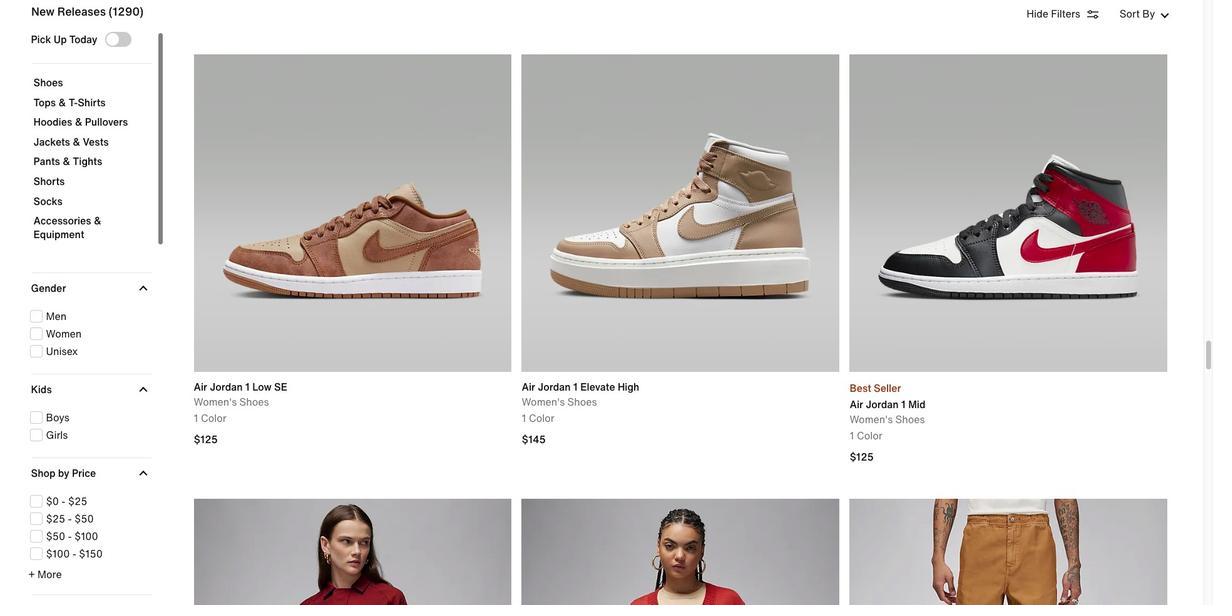 Task type: describe. For each thing, give the bounding box(es) containing it.
shop
[[31, 467, 55, 482]]

shoes inside air jordan 1 elevate high women's shoes
[[567, 395, 597, 410]]

1 inside air jordan 1 low se women's shoes
[[245, 380, 250, 395]]

air jordan 1 mid women's shoes image
[[850, 54, 1168, 372]]

releases
[[57, 3, 106, 20]]

accessories
[[33, 214, 91, 229]]

tights
[[73, 154, 102, 169]]

women's shoes link for low
[[194, 395, 287, 410]]

price
[[72, 467, 96, 482]]

women's for air jordan 1 low se
[[194, 395, 237, 410]]

& right accessories
[[94, 214, 101, 229]]

shoes link
[[33, 75, 149, 96]]

shorts
[[33, 174, 65, 189]]

best seller air jordan 1 mid women's shoes 1 color $125
[[850, 381, 925, 465]]

(1290)
[[108, 3, 143, 20]]

- for $0
[[62, 495, 65, 510]]

sort by
[[1120, 6, 1155, 21]]

& left t- on the top
[[58, 95, 66, 110]]

gender
[[31, 281, 66, 296]]

Filter for $0 - $25 button
[[30, 495, 148, 510]]

1 vertical spatial $50
[[46, 530, 65, 545]]

filters
[[1051, 6, 1080, 21]]

- for $50
[[68, 530, 72, 545]]

+
[[28, 568, 35, 583]]

jordan inside best seller air jordan 1 mid women's shoes 1 color $125
[[866, 397, 899, 412]]

+ more
[[28, 568, 62, 583]]

up
[[54, 32, 67, 47]]

$125 inside best seller air jordan 1 mid women's shoes 1 color $125
[[850, 450, 874, 465]]

color
[[857, 429, 882, 444]]

shorts link
[[33, 174, 149, 195]]

shirts
[[78, 95, 106, 110]]

air jordan 1 mid link
[[850, 397, 925, 412]]

0 vertical spatial $25
[[68, 495, 87, 510]]

shop by price
[[31, 467, 96, 482]]

unisex
[[46, 344, 78, 360]]

t-
[[69, 95, 78, 110]]

1 horizontal spatial $100
[[74, 530, 98, 545]]

1 left color
[[850, 429, 854, 444]]

jackets
[[33, 134, 70, 149]]

Filter for $50 - $100 button
[[30, 530, 148, 545]]

new
[[31, 3, 54, 20]]

- for $25
[[68, 512, 72, 527]]

boys
[[46, 411, 69, 426]]

- for $100
[[72, 547, 76, 562]]

air inside best seller air jordan 1 mid women's shoes 1 color $125
[[850, 397, 863, 412]]

gender group
[[28, 309, 151, 360]]

shoes inside air jordan 1 low se women's shoes
[[239, 395, 269, 410]]

jackets & vests link
[[33, 134, 149, 155]]

0 vertical spatial $50
[[74, 512, 94, 527]]

jordan for low
[[210, 380, 243, 395]]

$50 - $100
[[46, 530, 98, 545]]

air for air jordan 1 elevate high
[[522, 380, 535, 395]]

kids
[[31, 383, 52, 398]]

new releases (1290)
[[31, 3, 143, 20]]

chevron image for shop by price
[[139, 470, 148, 478]]

sort by button
[[1116, 6, 1173, 21]]

girls
[[46, 428, 68, 443]]

sort
[[1120, 6, 1140, 21]]

jordan essentials men's washed chicago pants image
[[850, 499, 1168, 606]]

air jordan 1 elevate high women's shoes
[[522, 380, 639, 410]]

mid
[[908, 397, 925, 412]]

hide filters
[[1027, 6, 1080, 21]]

0 horizontal spatial $125
[[194, 432, 218, 447]]

vests
[[83, 134, 109, 149]]

air for air jordan 1 low se
[[194, 380, 207, 395]]

hoodies & pullovers link
[[33, 115, 149, 136]]

se
[[274, 380, 287, 395]]

women
[[46, 327, 82, 342]]

pants
[[33, 154, 60, 169]]

Filter for $25 - $50 button
[[30, 512, 148, 527]]

more
[[38, 568, 62, 583]]

1 color button
[[850, 429, 882, 444]]

& down t- on the top
[[75, 115, 82, 130]]

& left vests
[[73, 134, 80, 149]]

filter for {text} element
[[28, 32, 151, 606]]

$25 - $50
[[46, 512, 94, 527]]

pick
[[31, 32, 51, 47]]

air jordan 1 low se link
[[194, 380, 287, 395]]



Task type: locate. For each thing, give the bounding box(es) containing it.
today
[[69, 32, 97, 47]]

$125 down the 1 color dropdown button
[[850, 450, 874, 465]]

+ more button
[[28, 568, 151, 583]]

$50
[[74, 512, 94, 527], [46, 530, 65, 545]]

1 vertical spatial $25
[[46, 512, 65, 527]]

air down "best"
[[850, 397, 863, 412]]

air jordan 1 low se women's shoes
[[194, 380, 287, 410]]

shoes left the high
[[567, 395, 597, 410]]

chevron image for gender
[[139, 284, 148, 293]]

hide filters button
[[1027, 6, 1116, 22]]

1 horizontal spatial $50
[[74, 512, 94, 527]]

Filter for Girls checkbox
[[30, 428, 148, 443]]

0 horizontal spatial $100
[[46, 547, 70, 562]]

air jordan 1 elevate high link
[[522, 380, 639, 395]]

chevron image for sort by
[[1160, 11, 1169, 20]]

pick up today
[[31, 32, 97, 47]]

1 horizontal spatial $125
[[850, 450, 874, 465]]

1 horizontal spatial women's
[[522, 395, 565, 410]]

women's up $145
[[522, 395, 565, 410]]

shoes up tops
[[33, 75, 63, 90]]

1 horizontal spatial $25
[[68, 495, 87, 510]]

jordan women's distressed cardigan image
[[522, 499, 840, 606]]

women's shoes link for elevate
[[522, 395, 639, 410]]

$145
[[522, 432, 546, 447]]

-
[[62, 495, 65, 510], [68, 512, 72, 527], [68, 530, 72, 545], [72, 547, 76, 562]]

gender button
[[31, 274, 149, 304]]

available in 1 color element
[[850, 429, 882, 444]]

chevron image right by
[[1160, 11, 1169, 20]]

0 vertical spatial $100
[[74, 530, 98, 545]]

1 vertical spatial $125
[[850, 450, 874, 465]]

$25 down $0
[[46, 512, 65, 527]]

$145 link
[[522, 432, 840, 447], [522, 432, 549, 447]]

0 horizontal spatial women's shoes link
[[194, 395, 287, 410]]

best
[[850, 381, 871, 396]]

chevron image right price
[[139, 470, 148, 478]]

$100 - $150
[[46, 547, 103, 562]]

Filter for Boys checkbox
[[30, 411, 148, 426]]

$0
[[46, 495, 59, 510]]

chevron image inside kids dropdown button
[[139, 386, 148, 395]]

elevate
[[580, 380, 615, 395]]

1 horizontal spatial air
[[522, 380, 535, 395]]

chevron image inside shop by price dropdown button
[[139, 470, 148, 478]]

hide
[[1027, 6, 1048, 21]]

chevron image inside 'gender' dropdown button
[[139, 284, 148, 293]]

0 horizontal spatial air
[[194, 380, 207, 395]]

1 left elevate
[[573, 380, 578, 395]]

0 horizontal spatial $25
[[46, 512, 65, 527]]

$50 up $50 - $100 'button'
[[74, 512, 94, 527]]

by
[[58, 467, 69, 482]]

jordan inside air jordan 1 low se women's shoes
[[210, 380, 243, 395]]

chevron image for kids
[[139, 386, 148, 395]]

1 left low at the bottom of the page
[[245, 380, 250, 395]]

1 horizontal spatial jordan
[[538, 380, 571, 395]]

chevron image
[[1160, 11, 1169, 20], [139, 284, 148, 293], [139, 386, 148, 395], [139, 470, 148, 478]]

$125
[[194, 432, 218, 447], [850, 450, 874, 465]]

jordan left elevate
[[538, 380, 571, 395]]

tops
[[33, 95, 56, 110]]

- down '$25 - $50'
[[68, 530, 72, 545]]

jordan down seller
[[866, 397, 899, 412]]

women's left low at the bottom of the page
[[194, 395, 237, 410]]

$0 - $25
[[46, 495, 87, 510]]

seller
[[874, 381, 901, 396]]

women's inside air jordan 1 low se women's shoes
[[194, 395, 237, 410]]

women's inside air jordan 1 elevate high women's shoes
[[522, 395, 565, 410]]

jordan left low at the bottom of the page
[[210, 380, 243, 395]]

$100 up more
[[46, 547, 70, 562]]

$125 down air jordan 1 low se women's shoes
[[194, 432, 218, 447]]

accessories & equipment link
[[33, 214, 149, 248]]

sort by element
[[1027, 5, 1173, 23]]

pullovers
[[85, 115, 128, 130]]

Filter for $100 - $150 button
[[30, 547, 148, 562]]

filter ds image
[[1085, 7, 1100, 22]]

2 horizontal spatial women's
[[850, 412, 893, 427]]

tops & t-shirts link
[[33, 95, 149, 116]]

$50 down '$25 - $50'
[[46, 530, 65, 545]]

chevron image up filter for boys option
[[139, 386, 148, 395]]

Filter for Men checkbox
[[30, 309, 148, 324]]

women's shoes link
[[194, 395, 287, 410], [522, 395, 639, 410], [850, 412, 925, 427]]

equipment
[[33, 227, 84, 242]]

socks link
[[33, 194, 149, 215]]

- right $0
[[62, 495, 65, 510]]

air jordan 1 low se women's shoes image
[[194, 54, 512, 372]]

women's
[[194, 395, 237, 410], [522, 395, 565, 410], [850, 412, 893, 427]]

low
[[252, 380, 272, 395]]

jordan inside air jordan 1 elevate high women's shoes
[[538, 380, 571, 395]]

0 vertical spatial $125
[[194, 432, 218, 447]]

- up $50 - $100 on the bottom of the page
[[68, 512, 72, 527]]

1 inside air jordan 1 elevate high women's shoes
[[573, 380, 578, 395]]

kids group
[[28, 411, 151, 443]]

shoes left se
[[239, 395, 269, 410]]

2 horizontal spatial jordan
[[866, 397, 899, 412]]

$125 link
[[194, 432, 512, 447], [194, 432, 221, 447], [850, 450, 1168, 465], [850, 450, 877, 465]]

air inside air jordan 1 elevate high women's shoes
[[522, 380, 535, 395]]

shoes inside best seller air jordan 1 mid women's shoes 1 color $125
[[895, 412, 925, 427]]

$25 up '$25 - $50'
[[68, 495, 87, 510]]

shop by price group
[[28, 495, 151, 583]]

$100
[[74, 530, 98, 545], [46, 547, 70, 562]]

2 horizontal spatial air
[[850, 397, 863, 412]]

&
[[58, 95, 66, 110], [75, 115, 82, 130], [73, 134, 80, 149], [63, 154, 70, 169], [94, 214, 101, 229]]

- left $150
[[72, 547, 76, 562]]

by
[[1143, 6, 1155, 21]]

0 horizontal spatial jordan
[[210, 380, 243, 395]]

women's for air jordan 1 elevate high
[[522, 395, 565, 410]]

socks
[[33, 194, 63, 209]]

air up $145
[[522, 380, 535, 395]]

air left low at the bottom of the page
[[194, 380, 207, 395]]

jordan women's jacket image
[[194, 499, 512, 606]]

Filter for Women checkbox
[[30, 327, 148, 342]]

pants & tights link
[[33, 154, 149, 175]]

shoes inside shoes tops & t-shirts hoodies & pullovers jackets & vests pants & tights shorts socks accessories & equipment
[[33, 75, 63, 90]]

1 horizontal spatial women's shoes link
[[522, 395, 639, 410]]

& right "pants"
[[63, 154, 70, 169]]

shoes down seller
[[895, 412, 925, 427]]

air
[[194, 380, 207, 395], [522, 380, 535, 395], [850, 397, 863, 412]]

shoes
[[33, 75, 63, 90], [239, 395, 269, 410], [567, 395, 597, 410], [895, 412, 925, 427]]

1
[[245, 380, 250, 395], [573, 380, 578, 395], [901, 397, 906, 412], [850, 429, 854, 444]]

high
[[618, 380, 639, 395]]

1 left mid
[[901, 397, 906, 412]]

air inside air jordan 1 low se women's shoes
[[194, 380, 207, 395]]

chevron image inside sort by "dropdown button"
[[1160, 11, 1169, 20]]

kids button
[[31, 375, 149, 405]]

0 horizontal spatial women's
[[194, 395, 237, 410]]

2 horizontal spatial women's shoes link
[[850, 412, 925, 427]]

Filter for Unisex button
[[30, 344, 148, 360]]

air jordan 1 elevate high women's shoes image
[[522, 54, 840, 372]]

$25
[[68, 495, 87, 510], [46, 512, 65, 527]]

$100 up filter for $100 - $150 button
[[74, 530, 98, 545]]

jordan for elevate
[[538, 380, 571, 395]]

shop by price button
[[31, 459, 149, 489]]

1 vertical spatial $100
[[46, 547, 70, 562]]

women's up color
[[850, 412, 893, 427]]

chevron image up men checkbox
[[139, 284, 148, 293]]

shoes tops & t-shirts hoodies & pullovers jackets & vests pants & tights shorts socks accessories & equipment
[[33, 75, 128, 242]]

jordan
[[210, 380, 243, 395], [538, 380, 571, 395], [866, 397, 899, 412]]

$150
[[79, 547, 103, 562]]

0 horizontal spatial $50
[[46, 530, 65, 545]]

men
[[46, 309, 67, 324]]

women's inside best seller air jordan 1 mid women's shoes 1 color $125
[[850, 412, 893, 427]]

hoodies
[[33, 115, 72, 130]]



Task type: vqa. For each thing, say whether or not it's contained in the screenshot.
Air for Air Jordan 1 Elevate High
yes



